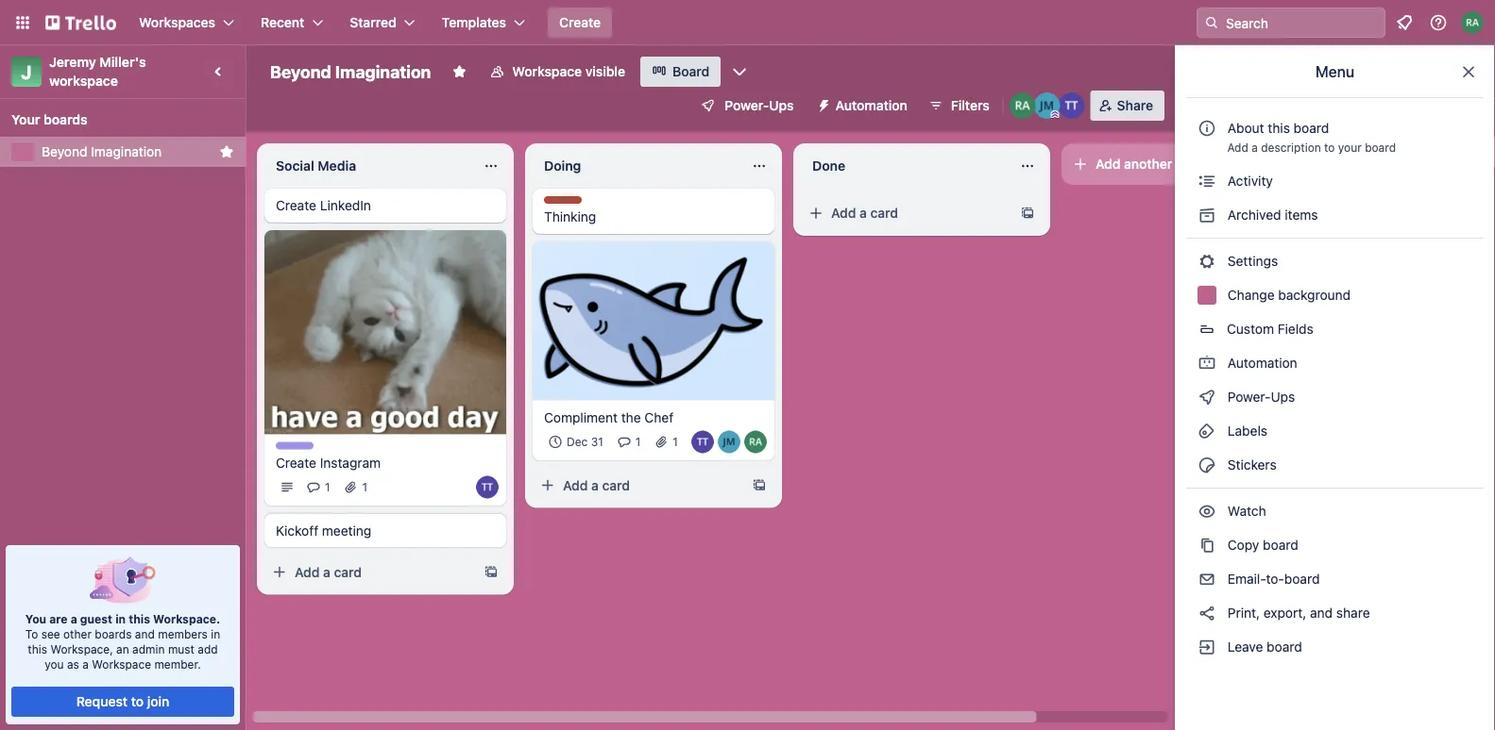 Task type: locate. For each thing, give the bounding box(es) containing it.
email-to-board
[[1224, 572, 1320, 587]]

add
[[198, 643, 218, 656]]

member.
[[154, 658, 201, 671]]

and up admin
[[135, 628, 155, 641]]

automation up done text box at right
[[835, 98, 907, 113]]

board link
[[640, 57, 721, 87]]

1 vertical spatial workspace
[[92, 658, 151, 671]]

thinking
[[544, 209, 596, 225]]

recent
[[261, 15, 304, 30]]

sm image inside copy board link
[[1198, 536, 1216, 555]]

0 vertical spatial to
[[1324, 141, 1335, 154]]

to left your
[[1324, 141, 1335, 154]]

2 vertical spatial this
[[28, 643, 47, 656]]

create down color: purple, title: none icon
[[276, 455, 316, 471]]

items
[[1285, 207, 1318, 223]]

request to join
[[76, 695, 169, 710]]

0 horizontal spatial add a card button
[[264, 558, 476, 588]]

boards right the your
[[43, 112, 88, 127]]

2 vertical spatial card
[[334, 565, 362, 580]]

social
[[276, 158, 314, 174]]

1 vertical spatial automation
[[1224, 356, 1297, 371]]

5 sm image from the top
[[1198, 456, 1216, 475]]

0 horizontal spatial add a card
[[295, 565, 362, 580]]

you
[[45, 658, 64, 671]]

workspace left visible
[[512, 64, 582, 79]]

add a card down kickoff meeting
[[295, 565, 362, 580]]

beyond imagination link
[[42, 143, 212, 161]]

add down the dec 31 option
[[563, 478, 588, 494]]

beyond down your boards
[[42, 144, 87, 160]]

1 horizontal spatial card
[[602, 478, 630, 494]]

sm image inside activity link
[[1198, 172, 1216, 191]]

sm image
[[1198, 172, 1216, 191], [1198, 252, 1216, 271], [1198, 388, 1216, 407], [1198, 422, 1216, 441], [1198, 456, 1216, 475], [1198, 604, 1216, 623]]

0 horizontal spatial beyond imagination
[[42, 144, 162, 160]]

add
[[1227, 141, 1248, 154], [1096, 156, 1121, 172], [831, 205, 856, 221], [563, 478, 588, 494], [295, 565, 320, 580]]

doing
[[544, 158, 581, 174]]

sm image inside stickers link
[[1198, 456, 1216, 475]]

2 vertical spatial add a card
[[295, 565, 362, 580]]

create linkedin
[[276, 198, 371, 213]]

create inside create button
[[559, 15, 601, 30]]

create up the workspace visible
[[559, 15, 601, 30]]

color: purple, title: none image
[[276, 442, 314, 450]]

sm image inside 'watch' link
[[1198, 502, 1216, 521]]

Search field
[[1219, 8, 1385, 37]]

0 horizontal spatial create from template… image
[[484, 565, 499, 580]]

1 vertical spatial add a card button
[[533, 471, 744, 501]]

1 vertical spatial in
[[211, 628, 220, 641]]

starred icon image
[[219, 144, 234, 160]]

1 horizontal spatial add a card button
[[533, 471, 744, 501]]

add a card button for social media
[[264, 558, 476, 588]]

Social Media text field
[[264, 151, 472, 181]]

media
[[318, 158, 356, 174]]

create from template… image
[[752, 479, 767, 494], [484, 565, 499, 580]]

sm image inside archived items link
[[1198, 206, 1216, 225]]

boards up the an
[[95, 628, 132, 641]]

1 vertical spatial create from template… image
[[484, 565, 499, 580]]

ruby anderson (rubyanderson7) image right jeremy miller (jeremymiller198) image at the left of page
[[744, 431, 767, 454]]

to inside "about this board add a description to your board"
[[1324, 141, 1335, 154]]

create from template… image for doing
[[752, 479, 767, 494]]

sm image for labels
[[1198, 422, 1216, 441]]

your
[[1338, 141, 1362, 154]]

0 vertical spatial power-ups
[[725, 98, 794, 113]]

1 vertical spatial this
[[129, 613, 150, 626]]

1 horizontal spatial beyond
[[270, 61, 331, 82]]

workspace visible
[[512, 64, 625, 79]]

1 vertical spatial beyond imagination
[[42, 144, 162, 160]]

create from template… image for social media
[[484, 565, 499, 580]]

add a card for done
[[831, 205, 898, 221]]

add a card button down done text box at right
[[801, 198, 1012, 229]]

leave board link
[[1186, 633, 1484, 663]]

power-ups inside 'link'
[[1224, 390, 1299, 405]]

0 vertical spatial imagination
[[335, 61, 431, 82]]

add for done
[[831, 205, 856, 221]]

sm image for automation
[[1198, 354, 1216, 373]]

filters
[[951, 98, 989, 113]]

watch link
[[1186, 497, 1484, 527]]

0 horizontal spatial card
[[334, 565, 362, 580]]

workspace down the an
[[92, 658, 151, 671]]

boards
[[43, 112, 88, 127], [95, 628, 132, 641]]

0 vertical spatial this
[[1268, 120, 1290, 136]]

card
[[870, 205, 898, 221], [602, 478, 630, 494], [334, 565, 362, 580]]

sm image inside settings link
[[1198, 252, 1216, 271]]

1 horizontal spatial terry turtle (terryturtle) image
[[1058, 93, 1085, 119]]

1 down "instagram"
[[362, 481, 368, 494]]

open information menu image
[[1429, 13, 1448, 32]]

to left join
[[131, 695, 144, 710]]

2 vertical spatial add a card button
[[264, 558, 476, 588]]

board down export,
[[1267, 640, 1302, 655]]

create down social
[[276, 198, 316, 213]]

0 horizontal spatial in
[[115, 613, 126, 626]]

1 vertical spatial to
[[131, 695, 144, 710]]

board
[[1294, 120, 1329, 136], [1365, 141, 1396, 154], [1263, 538, 1298, 553], [1284, 572, 1320, 587], [1267, 640, 1302, 655]]

0 vertical spatial power-
[[725, 98, 769, 113]]

add a card down done
[[831, 205, 898, 221]]

add a card button for done
[[801, 198, 1012, 229]]

primary element
[[0, 0, 1495, 45]]

2 horizontal spatial add a card
[[831, 205, 898, 221]]

1 horizontal spatial power-
[[1228, 390, 1271, 405]]

card for done
[[870, 205, 898, 221]]

0 vertical spatial terry turtle (terryturtle) image
[[1058, 93, 1085, 119]]

and left share
[[1310, 606, 1333, 621]]

are
[[49, 613, 68, 626]]

board up print, export, and share
[[1284, 572, 1320, 587]]

0 horizontal spatial power-ups
[[725, 98, 794, 113]]

copy board link
[[1186, 531, 1484, 561]]

your
[[11, 112, 40, 127]]

add a card down 31
[[563, 478, 630, 494]]

add inside "about this board add a description to your board"
[[1227, 141, 1248, 154]]

1 horizontal spatial ruby anderson (rubyanderson7) image
[[1461, 11, 1484, 34]]

0 vertical spatial workspace
[[512, 64, 582, 79]]

card for doing
[[602, 478, 630, 494]]

sm image for email-to-board
[[1198, 570, 1216, 589]]

add inside button
[[1096, 156, 1121, 172]]

1 horizontal spatial boards
[[95, 628, 132, 641]]

1 horizontal spatial ups
[[1271, 390, 1295, 405]]

ruby anderson (rubyanderson7) image inside primary element
[[1461, 11, 1484, 34]]

terry turtle (terryturtle) image
[[1058, 93, 1085, 119], [691, 431, 714, 454]]

this up description
[[1268, 120, 1290, 136]]

change background
[[1224, 288, 1351, 303]]

1 down create instagram
[[325, 481, 330, 494]]

Dec 31 checkbox
[[544, 431, 609, 454]]

sm image for copy board
[[1198, 536, 1216, 555]]

0 horizontal spatial boards
[[43, 112, 88, 127]]

add a card button down kickoff meeting link
[[264, 558, 476, 588]]

1 down chef
[[673, 436, 678, 449]]

beyond down recent popup button
[[270, 61, 331, 82]]

0 vertical spatial and
[[1310, 606, 1333, 621]]

1 horizontal spatial and
[[1310, 606, 1333, 621]]

0 vertical spatial add a card button
[[801, 198, 1012, 229]]

2 vertical spatial create
[[276, 455, 316, 471]]

0 vertical spatial create
[[559, 15, 601, 30]]

thoughts thinking
[[544, 197, 596, 225]]

1 vertical spatial ruby anderson (rubyanderson7) image
[[744, 431, 767, 454]]

3 sm image from the top
[[1198, 388, 1216, 407]]

1 vertical spatial add a card
[[563, 478, 630, 494]]

1 horizontal spatial to
[[1324, 141, 1335, 154]]

see
[[41, 628, 60, 641]]

card down 31
[[602, 478, 630, 494]]

1 horizontal spatial power-ups
[[1224, 390, 1299, 405]]

0 horizontal spatial imagination
[[91, 144, 162, 160]]

ups down automation link on the right
[[1271, 390, 1295, 405]]

add left another
[[1096, 156, 1121, 172]]

your boards
[[11, 112, 88, 127]]

1 vertical spatial power-
[[1228, 390, 1271, 405]]

sm image
[[809, 91, 835, 117], [1198, 206, 1216, 225], [1198, 354, 1216, 373], [1198, 502, 1216, 521], [1198, 536, 1216, 555], [1198, 570, 1216, 589], [1198, 638, 1216, 657]]

0 horizontal spatial automation
[[835, 98, 907, 113]]

1 horizontal spatial imagination
[[335, 61, 431, 82]]

1 sm image from the top
[[1198, 172, 1216, 191]]

workspace navigation collapse icon image
[[206, 59, 232, 85]]

0 horizontal spatial ups
[[769, 98, 794, 113]]

jeremy miller's workspace
[[49, 54, 150, 89]]

terry turtle (terryturtle) image right ruby anderson (rubyanderson7) icon
[[1058, 93, 1085, 119]]

terry turtle (terryturtle) image left jeremy miller (jeremymiller198) image at the left of page
[[691, 431, 714, 454]]

must
[[168, 643, 194, 656]]

1
[[635, 436, 641, 449], [673, 436, 678, 449], [325, 481, 330, 494], [362, 481, 368, 494]]

copy board
[[1224, 538, 1298, 553]]

1 vertical spatial create
[[276, 198, 316, 213]]

automation down 'custom fields'
[[1224, 356, 1297, 371]]

0 horizontal spatial and
[[135, 628, 155, 641]]

0 vertical spatial ups
[[769, 98, 794, 113]]

imagination
[[335, 61, 431, 82], [91, 144, 162, 160]]

admin
[[132, 643, 165, 656]]

1 vertical spatial and
[[135, 628, 155, 641]]

1 vertical spatial terry turtle (terryturtle) image
[[691, 431, 714, 454]]

change background link
[[1186, 280, 1484, 311]]

0 vertical spatial beyond
[[270, 61, 331, 82]]

1 horizontal spatial add a card
[[563, 478, 630, 494]]

4 sm image from the top
[[1198, 422, 1216, 441]]

add down 'about'
[[1227, 141, 1248, 154]]

imagination inside "text field"
[[335, 61, 431, 82]]

0 horizontal spatial to
[[131, 695, 144, 710]]

add a card button down 31
[[533, 471, 744, 501]]

power-ups down customize views icon
[[725, 98, 794, 113]]

power- down customize views icon
[[725, 98, 769, 113]]

0 vertical spatial ruby anderson (rubyanderson7) image
[[1461, 11, 1484, 34]]

create instagram link
[[276, 454, 495, 473]]

imagination down starred popup button
[[335, 61, 431, 82]]

beyond
[[270, 61, 331, 82], [42, 144, 87, 160]]

create for create instagram
[[276, 455, 316, 471]]

1 vertical spatial power-ups
[[1224, 390, 1299, 405]]

power-ups
[[725, 98, 794, 113], [1224, 390, 1299, 405]]

a down 'about'
[[1252, 141, 1258, 154]]

0 horizontal spatial power-
[[725, 98, 769, 113]]

card down done text box at right
[[870, 205, 898, 221]]

create for create linkedin
[[276, 198, 316, 213]]

1 down 'the'
[[635, 436, 641, 449]]

1 horizontal spatial in
[[211, 628, 220, 641]]

sm image inside print, export, and share link
[[1198, 604, 1216, 623]]

filters button
[[922, 91, 995, 121]]

search image
[[1204, 15, 1219, 30]]

1 horizontal spatial create from template… image
[[752, 479, 767, 494]]

settings
[[1224, 254, 1278, 269]]

thoughts
[[544, 197, 596, 211]]

thinking link
[[544, 208, 763, 227]]

add a card for doing
[[563, 478, 630, 494]]

0 horizontal spatial beyond
[[42, 144, 87, 160]]

1 vertical spatial ups
[[1271, 390, 1295, 405]]

6 sm image from the top
[[1198, 604, 1216, 623]]

0 vertical spatial beyond imagination
[[270, 61, 431, 82]]

a down 31
[[591, 478, 599, 494]]

sm image for power-ups
[[1198, 388, 1216, 407]]

templates
[[442, 15, 506, 30]]

in right guest
[[115, 613, 126, 626]]

imagination down your boards with 1 items element
[[91, 144, 162, 160]]

jeremy
[[49, 54, 96, 70]]

2 horizontal spatial card
[[870, 205, 898, 221]]

sm image for archived items
[[1198, 206, 1216, 225]]

this inside "about this board add a description to your board"
[[1268, 120, 1290, 136]]

create
[[559, 15, 601, 30], [276, 198, 316, 213], [276, 455, 316, 471]]

add down the kickoff
[[295, 565, 320, 580]]

chef
[[644, 410, 673, 426]]

activity link
[[1186, 166, 1484, 196]]

0 vertical spatial boards
[[43, 112, 88, 127]]

a inside "about this board add a description to your board"
[[1252, 141, 1258, 154]]

a right as
[[82, 658, 89, 671]]

background
[[1278, 288, 1351, 303]]

starred button
[[338, 8, 427, 38]]

this down to
[[28, 643, 47, 656]]

in up add
[[211, 628, 220, 641]]

create for create
[[559, 15, 601, 30]]

sm image inside leave board link
[[1198, 638, 1216, 657]]

sm image inside email-to-board link
[[1198, 570, 1216, 589]]

2 sm image from the top
[[1198, 252, 1216, 271]]

0 horizontal spatial workspace
[[92, 658, 151, 671]]

jeremy miller (jeremymiller198) image
[[1034, 93, 1060, 119]]

to
[[1324, 141, 1335, 154], [131, 695, 144, 710]]

0 vertical spatial automation
[[835, 98, 907, 113]]

sm image for watch
[[1198, 502, 1216, 521]]

request to join button
[[12, 688, 234, 718]]

0 vertical spatial add a card
[[831, 205, 898, 221]]

leave
[[1228, 640, 1263, 655]]

ups
[[769, 98, 794, 113], [1271, 390, 1295, 405]]

0 vertical spatial card
[[870, 205, 898, 221]]

add a card for social media
[[295, 565, 362, 580]]

2 horizontal spatial add a card button
[[801, 198, 1012, 229]]

create inside create instagram link
[[276, 455, 316, 471]]

ups left automation button
[[769, 98, 794, 113]]

1 horizontal spatial workspace
[[512, 64, 582, 79]]

you are a guest in this workspace. to see other boards and members in this workspace, an admin must add you as a workspace member.
[[25, 613, 220, 671]]

add a card
[[831, 205, 898, 221], [563, 478, 630, 494], [295, 565, 362, 580]]

power-
[[725, 98, 769, 113], [1228, 390, 1271, 405]]

2 horizontal spatial this
[[1268, 120, 1290, 136]]

beyond imagination down your boards with 1 items element
[[42, 144, 162, 160]]

to inside button
[[131, 695, 144, 710]]

kickoff meeting link
[[276, 522, 495, 541]]

sm image inside automation link
[[1198, 354, 1216, 373]]

star or unstar board image
[[452, 64, 467, 79]]

menu
[[1315, 63, 1355, 81]]

ruby anderson (rubyanderson7) image right open information menu icon
[[1461, 11, 1484, 34]]

add a card button
[[801, 198, 1012, 229], [533, 471, 744, 501], [264, 558, 476, 588]]

archived items
[[1224, 207, 1318, 223]]

0 notifications image
[[1393, 11, 1416, 34]]

0 vertical spatial create from template… image
[[752, 479, 767, 494]]

settings link
[[1186, 246, 1484, 277]]

sm image inside labels link
[[1198, 422, 1216, 441]]

add down done
[[831, 205, 856, 221]]

add a card button for doing
[[533, 471, 744, 501]]

create inside create linkedin link
[[276, 198, 316, 213]]

and inside you are a guest in this workspace. to see other boards and members in this workspace, an admin must add you as a workspace member.
[[135, 628, 155, 641]]

card down meeting
[[334, 565, 362, 580]]

board
[[672, 64, 709, 79]]

power-ups up labels
[[1224, 390, 1299, 405]]

members
[[158, 628, 208, 641]]

stickers link
[[1186, 450, 1484, 481]]

1 vertical spatial card
[[602, 478, 630, 494]]

sm image inside the power-ups 'link'
[[1198, 388, 1216, 407]]

custom fields button
[[1186, 314, 1484, 345]]

1 horizontal spatial beyond imagination
[[270, 61, 431, 82]]

this up admin
[[129, 613, 150, 626]]

power- up labels
[[1228, 390, 1271, 405]]

beyond imagination down starred
[[270, 61, 431, 82]]

1 vertical spatial boards
[[95, 628, 132, 641]]

ruby anderson (rubyanderson7) image
[[1461, 11, 1484, 34], [744, 431, 767, 454]]

ups inside button
[[769, 98, 794, 113]]



Task type: vqa. For each thing, say whether or not it's contained in the screenshot.
the left the The
no



Task type: describe. For each thing, give the bounding box(es) containing it.
workspace visible button
[[478, 57, 637, 87]]

Done text field
[[801, 151, 1009, 181]]

list
[[1176, 156, 1194, 172]]

labels link
[[1186, 416, 1484, 447]]

linkedin
[[320, 198, 371, 213]]

other
[[63, 628, 92, 641]]

terry turtle (terryturtle) image
[[476, 476, 499, 499]]

fields
[[1278, 322, 1314, 337]]

dec 31
[[567, 436, 603, 449]]

compliment
[[544, 410, 618, 426]]

about this board add a description to your board
[[1227, 120, 1396, 154]]

archived
[[1228, 207, 1281, 223]]

board up to-
[[1263, 538, 1298, 553]]

jeremy miller (jeremymiller198) image
[[718, 431, 740, 454]]

boards inside your boards with 1 items element
[[43, 112, 88, 127]]

power- inside 'link'
[[1228, 390, 1271, 405]]

sm image for settings
[[1198, 252, 1216, 271]]

1 horizontal spatial this
[[129, 613, 150, 626]]

power-ups link
[[1186, 382, 1484, 413]]

description
[[1261, 141, 1321, 154]]

sm image inside automation button
[[809, 91, 835, 117]]

custom
[[1227, 322, 1274, 337]]

ruby anderson (rubyanderson7) image
[[1009, 93, 1036, 119]]

social media
[[276, 158, 356, 174]]

power- inside button
[[725, 98, 769, 113]]

your boards with 1 items element
[[11, 109, 225, 131]]

workspaces
[[139, 15, 215, 30]]

create from template… image
[[1020, 206, 1035, 221]]

labels
[[1224, 424, 1267, 439]]

sm image for activity
[[1198, 172, 1216, 191]]

another
[[1124, 156, 1172, 172]]

email-
[[1228, 572, 1266, 587]]

0 horizontal spatial this
[[28, 643, 47, 656]]

31
[[591, 436, 603, 449]]

activity
[[1224, 173, 1273, 189]]

add another list button
[[1062, 144, 1318, 185]]

share button
[[1091, 91, 1164, 121]]

j
[[21, 60, 32, 83]]

create linkedin link
[[276, 196, 495, 215]]

recent button
[[249, 8, 335, 38]]

starred
[[350, 15, 396, 30]]

card for social media
[[334, 565, 362, 580]]

templates button
[[430, 8, 536, 38]]

add another list
[[1096, 156, 1194, 172]]

archived items link
[[1186, 200, 1484, 230]]

as
[[67, 658, 79, 671]]

about
[[1228, 120, 1264, 136]]

miller's
[[100, 54, 146, 70]]

done
[[812, 158, 845, 174]]

customize views image
[[730, 62, 749, 81]]

compliment the chef link
[[544, 409, 763, 428]]

an
[[116, 643, 129, 656]]

0 horizontal spatial ruby anderson (rubyanderson7) image
[[744, 431, 767, 454]]

share
[[1117, 98, 1153, 113]]

1 vertical spatial beyond
[[42, 144, 87, 160]]

kickoff meeting
[[276, 523, 371, 539]]

beyond imagination inside "text field"
[[270, 61, 431, 82]]

dec
[[567, 436, 588, 449]]

print,
[[1228, 606, 1260, 621]]

automation button
[[809, 91, 919, 121]]

power-ups inside button
[[725, 98, 794, 113]]

0 horizontal spatial terry turtle (terryturtle) image
[[691, 431, 714, 454]]

compliment the chef
[[544, 410, 673, 426]]

workspace
[[49, 73, 118, 89]]

stickers
[[1224, 458, 1277, 473]]

export,
[[1263, 606, 1306, 621]]

sm image for leave board
[[1198, 638, 1216, 657]]

to
[[25, 628, 38, 641]]

join
[[147, 695, 169, 710]]

this member is an admin of this board. image
[[1051, 110, 1059, 119]]

Board name text field
[[261, 57, 440, 87]]

print, export, and share link
[[1186, 599, 1484, 629]]

copy
[[1228, 538, 1259, 553]]

a right are
[[71, 613, 77, 626]]

back to home image
[[45, 8, 116, 38]]

Doing text field
[[533, 151, 740, 181]]

add for doing
[[563, 478, 588, 494]]

a down done text box at right
[[860, 205, 867, 221]]

workspace.
[[153, 613, 220, 626]]

1 vertical spatial imagination
[[91, 144, 162, 160]]

color: bold red, title: "thoughts" element
[[544, 196, 596, 211]]

and inside print, export, and share link
[[1310, 606, 1333, 621]]

ups inside 'link'
[[1271, 390, 1295, 405]]

add for social media
[[295, 565, 320, 580]]

the
[[621, 410, 641, 426]]

leave board
[[1224, 640, 1302, 655]]

power-ups button
[[687, 91, 805, 121]]

boards inside you are a guest in this workspace. to see other boards and members in this workspace, an admin must add you as a workspace member.
[[95, 628, 132, 641]]

a down kickoff meeting
[[323, 565, 330, 580]]

automation link
[[1186, 348, 1484, 379]]

board right your
[[1365, 141, 1396, 154]]

board up description
[[1294, 120, 1329, 136]]

change
[[1228, 288, 1275, 303]]

create button
[[548, 8, 612, 38]]

print, export, and share
[[1224, 606, 1370, 621]]

workspace,
[[50, 643, 113, 656]]

sm image for print, export, and share
[[1198, 604, 1216, 623]]

meeting
[[322, 523, 371, 539]]

1 horizontal spatial automation
[[1224, 356, 1297, 371]]

create instagram
[[276, 455, 381, 471]]

instagram
[[320, 455, 381, 471]]

automation inside button
[[835, 98, 907, 113]]

workspace inside you are a guest in this workspace. to see other boards and members in this workspace, an admin must add you as a workspace member.
[[92, 658, 151, 671]]

share
[[1336, 606, 1370, 621]]

0 vertical spatial in
[[115, 613, 126, 626]]

email-to-board link
[[1186, 565, 1484, 595]]

custom fields
[[1227, 322, 1314, 337]]

workspace inside "button"
[[512, 64, 582, 79]]

to-
[[1266, 572, 1284, 587]]

you
[[25, 613, 46, 626]]

sm image for stickers
[[1198, 456, 1216, 475]]

beyond inside "text field"
[[270, 61, 331, 82]]



